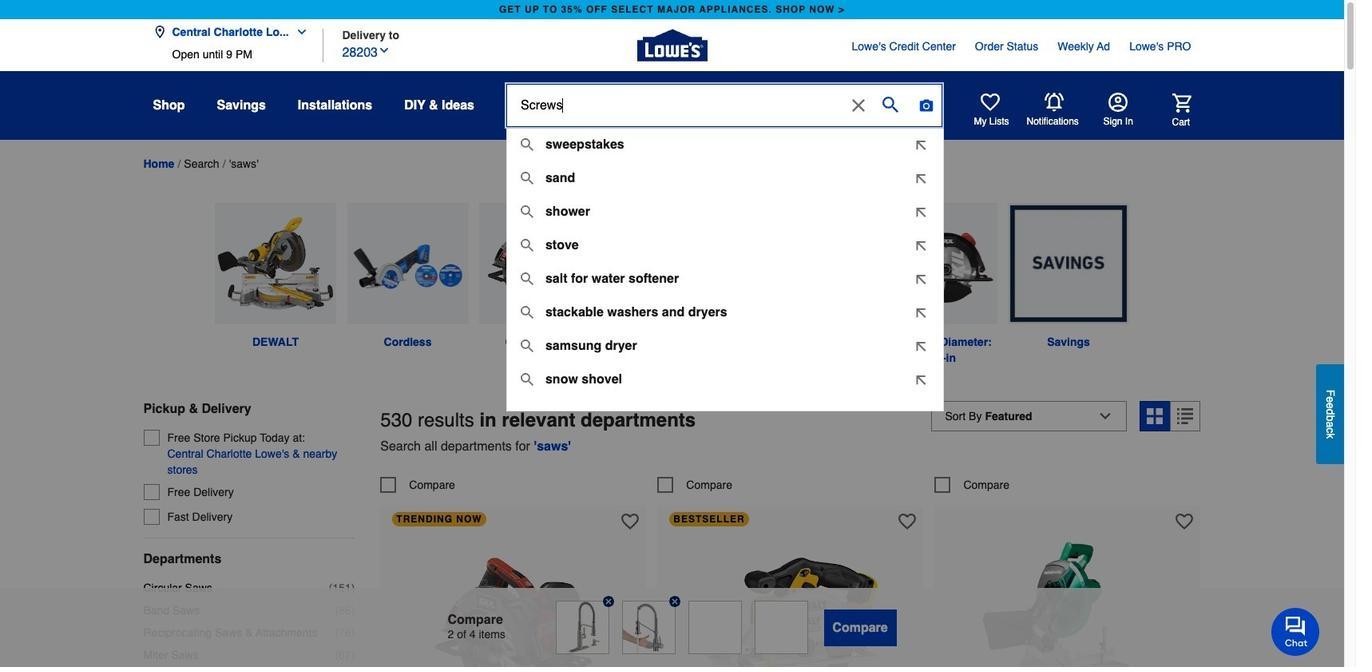 Task type: vqa. For each thing, say whether or not it's contained in the screenshot.
old
no



Task type: locate. For each thing, give the bounding box(es) containing it.
3 heart outline image from the left
[[1176, 513, 1194, 530]]

1001264080 element
[[935, 477, 1010, 493]]

departments element
[[143, 551, 355, 567]]

3962443 element
[[658, 477, 732, 493]]

None search field
[[506, 84, 944, 426]]

lowe's home improvement account image
[[1108, 93, 1128, 112]]

list view image
[[1178, 408, 1194, 424]]

search image
[[883, 96, 899, 112]]

lowe's home improvement notification center image
[[1044, 93, 1064, 112]]

2 horizontal spatial heart outline image
[[1176, 513, 1194, 530]]

1 heart outline image from the left
[[622, 513, 639, 530]]

remove this product image
[[669, 596, 680, 607]]

7 search icon image from the top
[[521, 340, 534, 352]]

lowe's home improvement cart image
[[1172, 93, 1191, 112]]

chat invite button image
[[1272, 607, 1320, 656]]

lowe's home improvement lists image
[[981, 93, 1000, 112]]

search icon image
[[521, 138, 534, 151], [521, 172, 534, 185], [521, 205, 534, 218], [521, 239, 534, 252], [521, 272, 534, 285], [521, 306, 534, 319], [521, 340, 534, 352], [521, 373, 534, 386]]

0 horizontal spatial heart outline image
[[622, 513, 639, 530]]

search element
[[184, 158, 219, 170]]

chevron down image
[[289, 26, 308, 38]]

2 search icon image from the top
[[521, 172, 534, 185]]

heart outline image
[[622, 513, 639, 530], [899, 513, 917, 530], [1176, 513, 1194, 530]]

5 search icon image from the top
[[521, 272, 534, 285]]

1 horizontal spatial heart outline image
[[899, 513, 917, 530]]

6 search icon image from the top
[[521, 306, 534, 319]]



Task type: describe. For each thing, give the bounding box(es) containing it.
2 heart outline image from the left
[[899, 513, 917, 530]]

camera image
[[919, 97, 935, 113]]

location image
[[153, 26, 166, 38]]

saws element
[[229, 158, 259, 170]]

lowe's home improvement logo image
[[637, 10, 707, 80]]

grid view image
[[1148, 408, 1163, 424]]

8 search icon image from the top
[[521, 373, 534, 386]]

1000184209 element
[[380, 477, 455, 493]]

clear element
[[846, 85, 872, 126]]

3 search icon image from the top
[[521, 205, 534, 218]]

chevron down image
[[378, 44, 391, 56]]

4 search icon image from the top
[[521, 239, 534, 252]]

Search Query text field
[[507, 85, 844, 126]]

clear image
[[849, 96, 868, 115]]

1 search icon image from the top
[[521, 138, 534, 151]]

remove this product image
[[603, 596, 614, 607]]



